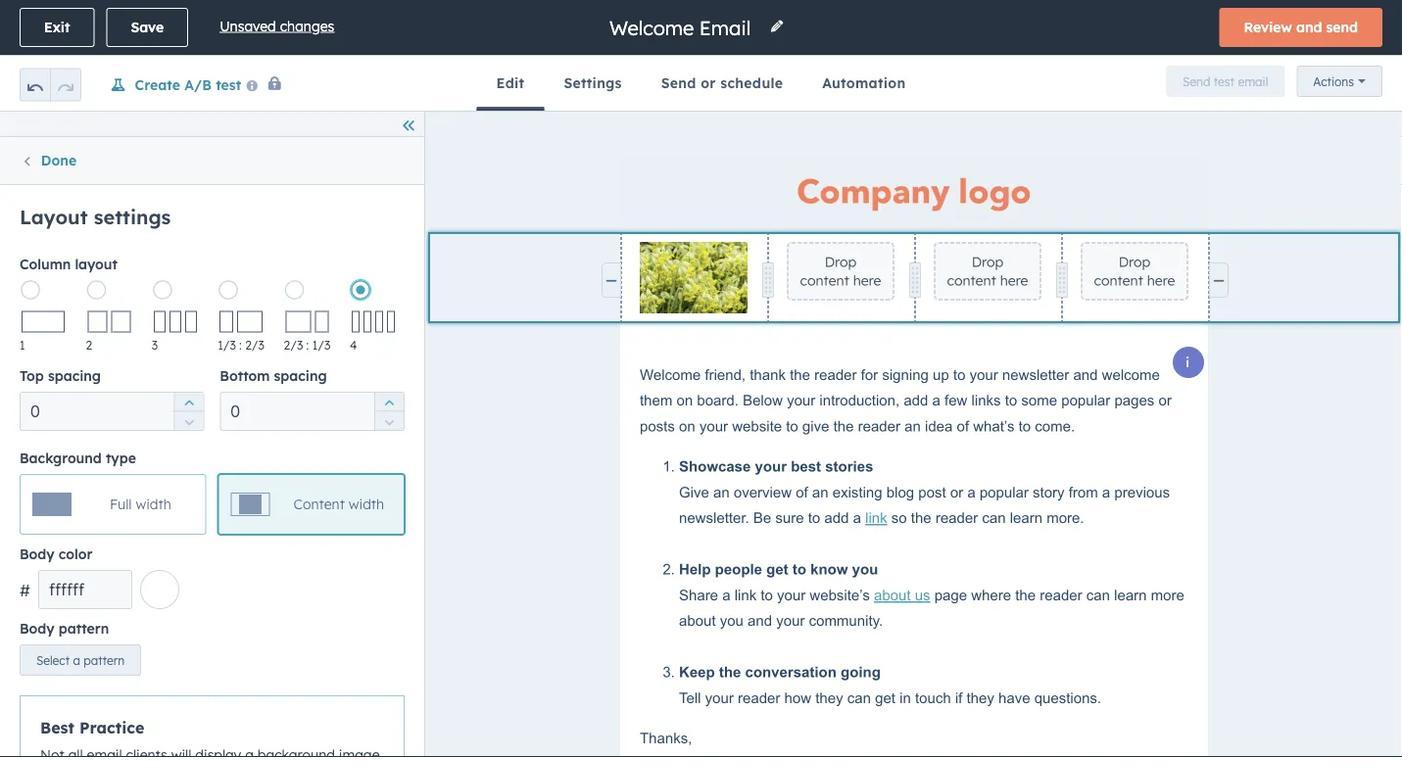 Task type: locate. For each thing, give the bounding box(es) containing it.
save
[[131, 19, 164, 36]]

1 vertical spatial content
[[294, 496, 345, 513]]

send left or
[[661, 75, 697, 92]]

changes
[[280, 17, 335, 34]]

top spacing button
[[20, 357, 205, 431]]

0 horizontal spatial content
[[79, 152, 133, 169]]

save button
[[106, 8, 188, 47]]

layout settings
[[20, 205, 171, 229]]

2 body from the top
[[20, 621, 55, 638]]

0 vertical spatial pattern
[[59, 621, 109, 638]]

group inside bottom spacing button
[[374, 392, 404, 431]]

actions button
[[1297, 66, 1383, 97]]

test left email
[[1214, 74, 1235, 89]]

0 horizontal spatial width
[[136, 496, 171, 513]]

1 horizontal spatial send
[[1183, 74, 1211, 89]]

2 spacing from the left
[[274, 368, 327, 385]]

schedule
[[721, 75, 783, 92]]

2 1/3 from the left
[[312, 338, 331, 352]]

content
[[79, 152, 133, 169], [294, 496, 345, 513]]

column
[[20, 256, 71, 273]]

automation
[[823, 75, 906, 92]]

full
[[110, 496, 132, 513]]

automation link
[[803, 56, 926, 111]]

1 horizontal spatial content
[[294, 496, 345, 513]]

group inside top spacing button
[[174, 392, 204, 431]]

body color
[[20, 546, 92, 563]]

1 horizontal spatial spacing
[[274, 368, 327, 385]]

1 horizontal spatial test
[[1214, 74, 1235, 89]]

exit button
[[20, 8, 94, 47]]

create a/b test button
[[93, 72, 283, 97], [110, 76, 241, 94]]

2 : from the left
[[306, 338, 309, 352]]

pattern right a
[[84, 653, 125, 668]]

send
[[1183, 74, 1211, 89], [661, 75, 697, 92]]

0 horizontal spatial 1/3
[[218, 338, 236, 352]]

3
[[152, 338, 158, 352]]

column layout element
[[20, 280, 405, 357]]

edit link
[[477, 56, 544, 111]]

:
[[239, 338, 242, 352], [306, 338, 309, 352]]

body left color
[[20, 546, 55, 563]]

spacing
[[48, 368, 101, 385], [274, 368, 327, 385]]

background
[[20, 450, 102, 467]]

content inside "button"
[[79, 152, 133, 169]]

width
[[136, 496, 171, 513], [349, 496, 384, 513]]

content inside option
[[294, 496, 345, 513]]

1 horizontal spatial :
[[306, 338, 309, 352]]

0 horizontal spatial :
[[239, 338, 242, 352]]

1 : from the left
[[239, 338, 242, 352]]

None field
[[608, 14, 758, 41]]

send left email
[[1183, 74, 1211, 89]]

send inside button
[[1183, 74, 1211, 89]]

0 vertical spatial body
[[20, 546, 55, 563]]

spacing down 2/3 : 1/3
[[274, 368, 327, 385]]

2 width from the left
[[349, 496, 384, 513]]

pattern
[[59, 621, 109, 638], [84, 653, 125, 668]]

0 horizontal spatial test
[[216, 76, 241, 93]]

1 vertical spatial body
[[20, 621, 55, 638]]

send
[[1327, 19, 1359, 36]]

pattern inside the "select a pattern" button
[[84, 653, 125, 668]]

1 horizontal spatial 1/3
[[312, 338, 331, 352]]

type
[[106, 450, 136, 467]]

body
[[20, 546, 55, 563], [20, 621, 55, 638]]

send test email button
[[1167, 66, 1286, 97]]

2/3 up bottom spacing
[[284, 338, 303, 352]]

test
[[1214, 74, 1235, 89], [216, 76, 241, 93]]

color
[[59, 546, 92, 563]]

spacing down 2
[[48, 368, 101, 385]]

1 horizontal spatial width
[[349, 496, 384, 513]]

bottom spacing button
[[220, 357, 405, 431]]

1/3
[[218, 338, 236, 352], [312, 338, 331, 352]]

0 horizontal spatial send
[[661, 75, 697, 92]]

actions
[[1314, 74, 1355, 89]]

1/3 : 2/3
[[218, 338, 265, 352]]

body up select
[[20, 621, 55, 638]]

test right a/b
[[216, 76, 241, 93]]

settings link
[[544, 56, 642, 111]]

: left the 4 at the left top
[[306, 338, 309, 352]]

top
[[20, 368, 44, 385]]

practice
[[79, 719, 144, 738]]

Top spacing text field
[[20, 392, 205, 431]]

Body color text field
[[38, 571, 132, 610]]

spacing for bottom spacing
[[274, 368, 327, 385]]

unsaved
[[220, 17, 276, 34]]

0 horizontal spatial 2/3
[[245, 338, 265, 352]]

create
[[135, 76, 180, 93]]

1 horizontal spatial 2/3
[[284, 338, 303, 352]]

1 body from the top
[[20, 546, 55, 563]]

width for full width
[[136, 496, 171, 513]]

pattern up select a pattern
[[59, 621, 109, 638]]

1/3 up bottom
[[218, 338, 236, 352]]

: up bottom
[[239, 338, 242, 352]]

4
[[350, 338, 357, 352]]

2/3 up bottom
[[245, 338, 265, 352]]

full width
[[110, 496, 171, 513]]

content for content width
[[294, 496, 345, 513]]

1 2/3 from the left
[[245, 338, 265, 352]]

1 width from the left
[[136, 496, 171, 513]]

a/b
[[185, 76, 212, 93]]

spacing for top spacing
[[48, 368, 101, 385]]

email
[[1239, 74, 1269, 89]]

1 spacing from the left
[[48, 368, 101, 385]]

and
[[1297, 19, 1323, 36]]

2 horizontal spatial group
[[374, 392, 404, 431]]

group
[[20, 56, 81, 111], [174, 392, 204, 431], [374, 392, 404, 431]]

1 vertical spatial pattern
[[84, 653, 125, 668]]

select a pattern
[[36, 653, 125, 668]]

Bottom spacing text field
[[220, 392, 405, 431]]

background type
[[20, 450, 136, 467]]

0 horizontal spatial spacing
[[48, 368, 101, 385]]

2/3
[[245, 338, 265, 352], [284, 338, 303, 352]]

content right done
[[79, 152, 133, 169]]

exit
[[44, 19, 70, 36]]

1/3 left the 4 at the left top
[[312, 338, 331, 352]]

edit
[[497, 75, 525, 92]]

: for 2/3
[[306, 338, 309, 352]]

1 horizontal spatial group
[[174, 392, 204, 431]]

bottom spacing
[[220, 368, 327, 385]]

content down bottom spacing text box
[[294, 496, 345, 513]]

0 vertical spatial content
[[79, 152, 133, 169]]



Task type: describe. For each thing, give the bounding box(es) containing it.
send or schedule link
[[642, 56, 803, 111]]

2/3 : 1/3
[[284, 338, 331, 352]]

2 2/3 from the left
[[284, 338, 303, 352]]

body for body color
[[20, 546, 55, 563]]

content for content
[[79, 152, 133, 169]]

best
[[40, 719, 74, 738]]

2
[[86, 338, 92, 352]]

content navigation
[[0, 136, 424, 185]]

body for body pattern
[[20, 621, 55, 638]]

unsaved changes
[[220, 17, 335, 34]]

send or schedule
[[661, 75, 783, 92]]

content width
[[294, 496, 384, 513]]

: for 1/3
[[239, 338, 242, 352]]

layout
[[75, 256, 118, 273]]

review
[[1245, 19, 1293, 36]]

width for content width
[[349, 496, 384, 513]]

send for send test email
[[1183, 74, 1211, 89]]

best practice
[[40, 719, 144, 738]]

Full width checkbox
[[20, 474, 206, 535]]

settings
[[94, 205, 171, 229]]

Content width checkbox
[[218, 474, 405, 535]]

group for bottom
[[374, 392, 404, 431]]

or
[[701, 75, 716, 92]]

0 horizontal spatial group
[[20, 56, 81, 111]]

send for send or schedule
[[661, 75, 697, 92]]

review and send
[[1245, 19, 1359, 36]]

done
[[41, 152, 77, 169]]

select
[[36, 653, 70, 668]]

a
[[73, 653, 80, 668]]

top spacing
[[20, 368, 101, 385]]

create a/b test
[[135, 76, 241, 93]]

column layout
[[20, 256, 118, 273]]

select a pattern button
[[20, 645, 141, 676]]

done button
[[20, 149, 77, 173]]

1 1/3 from the left
[[218, 338, 236, 352]]

settings
[[564, 75, 622, 92]]

1
[[20, 338, 25, 352]]

bottom
[[220, 368, 270, 385]]

background type element
[[20, 474, 405, 535]]

#
[[20, 581, 30, 601]]

body pattern
[[20, 621, 109, 638]]

review and send button
[[1220, 8, 1383, 47]]

layout
[[20, 205, 88, 229]]

send test email
[[1183, 74, 1269, 89]]

body pattern element
[[20, 645, 405, 758]]

group for top
[[174, 392, 204, 431]]

test inside button
[[1214, 74, 1235, 89]]

content button
[[0, 137, 212, 184]]



Task type: vqa. For each thing, say whether or not it's contained in the screenshot.
the bottommost pattern
yes



